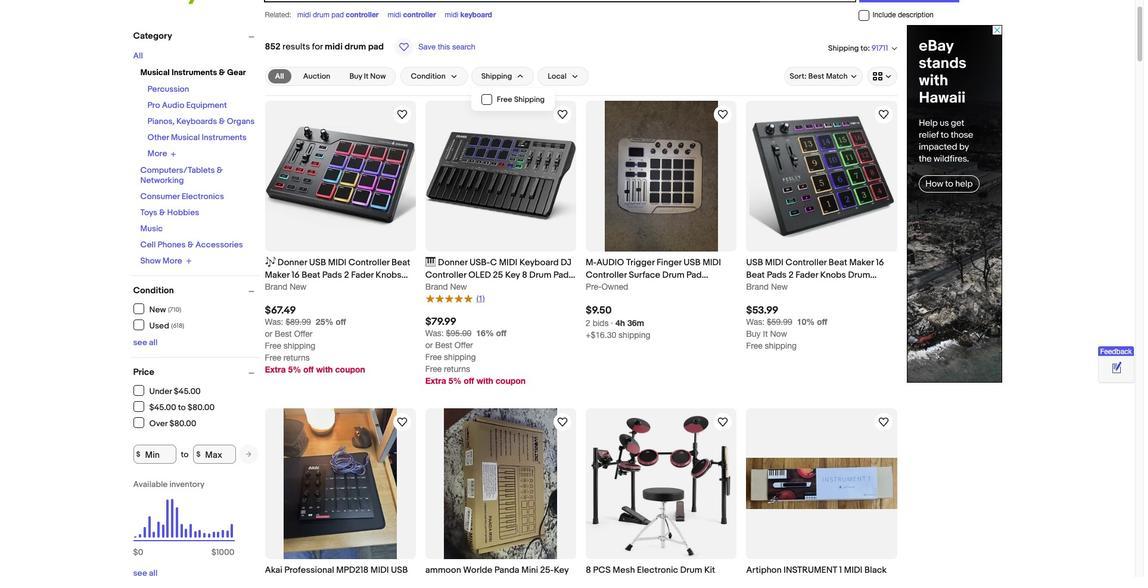 Task type: locate. For each thing, give the bounding box(es) containing it.
1 vertical spatial or
[[426, 340, 433, 350]]

best for $67.49
[[275, 329, 292, 339]]

pre-owned
[[586, 282, 629, 292]]

1 brand from the left
[[265, 282, 288, 292]]

🎹 donner usb-c midi keyboard dj controller oled 25 key 8 drum pads touch bar
[[426, 257, 574, 293]]

0 horizontal spatial or
[[265, 329, 273, 339]]

1 vertical spatial all link
[[268, 69, 291, 83]]

donner for 16
[[278, 257, 307, 268]]

knobs
[[376, 270, 402, 281], [821, 270, 847, 281]]

2 knobs from the left
[[821, 270, 847, 281]]

graph of available inventory between $0 and $1000+ image
[[133, 479, 235, 563]]

8
[[522, 270, 528, 281], [586, 565, 591, 576]]

it down $59.99
[[763, 329, 768, 339]]

0 vertical spatial maker
[[850, 257, 874, 268]]

1 vertical spatial all
[[275, 72, 284, 81]]

over
[[149, 418, 168, 428]]

best inside "$79.99 was: $95.00 16% off or best offer free shipping free returns extra 5% off with coupon"
[[435, 340, 452, 350]]

extra
[[265, 365, 286, 375], [426, 375, 446, 386]]

1 vertical spatial key
[[554, 565, 569, 576]]

shipping for shipping
[[482, 72, 512, 81]]

2 horizontal spatial brand
[[747, 282, 769, 292]]

1 vertical spatial best
[[275, 329, 292, 339]]

owned
[[602, 282, 629, 292]]

0 vertical spatial coupon
[[335, 365, 365, 375]]

midi inside usb midi controller beat maker 16 beat pads 2 fader knobs drum machine
[[766, 257, 784, 268]]

it right auction link
[[364, 72, 369, 81]]

instruments up percussion link
[[172, 67, 217, 78]]

returns down the $95.00
[[444, 364, 470, 374]]

computers/tablets & networking link
[[140, 165, 223, 185]]

controller inside 🎹 donner usb-c midi keyboard dj controller oled 25 key 8 drum pads touch bar
[[426, 270, 467, 281]]

1 horizontal spatial machine
[[747, 282, 781, 293]]

🎹 donner usb-c midi keyboard dj controller oled 25 key 8 drum pads touch bar heading
[[426, 257, 576, 293]]

off right 10%
[[817, 317, 828, 327]]

0 vertical spatial to
[[861, 43, 868, 53]]

extra down the $95.00
[[426, 375, 446, 386]]

usb inside m-audio trigger finger usb midi controller surface drum pad (ytp019577)
[[684, 257, 701, 268]]

panda
[[495, 565, 520, 576]]

pads inside 🎶 donner usb midi controller beat maker 16 beat pads 2 fader knobs drum machine
[[322, 270, 342, 281]]

1 horizontal spatial pad
[[368, 41, 384, 52]]

1 vertical spatial now
[[771, 329, 788, 339]]

usb inside usb midi controller beat maker 16 beat pads 2 fader knobs drum machine
[[747, 257, 764, 268]]

shipping up free shipping link
[[482, 72, 512, 81]]

to left "91711"
[[861, 43, 868, 53]]

music link
[[140, 223, 163, 233]]

drum inside 8 pcs mesh electronic drum kit
[[681, 565, 703, 576]]

0 vertical spatial it
[[364, 72, 369, 81]]

usb left ammoon
[[391, 565, 408, 576]]

3 brand from the left
[[747, 282, 769, 292]]

usb midi controller beat maker 16 beat pads 2 fader knobs drum machine image
[[747, 115, 898, 237]]

key right mini
[[554, 565, 569, 576]]

usb right 🎶
[[309, 257, 326, 268]]

to left maximum value in $ text box
[[181, 449, 189, 459]]

it inside the $53.99 was: $59.99 10% off buy it now free shipping
[[763, 329, 768, 339]]

25
[[493, 270, 503, 281]]

more down phones
[[163, 256, 182, 266]]

0 vertical spatial returns
[[284, 353, 310, 363]]

donner inside 🎶 donner usb midi controller beat maker 16 beat pads 2 fader knobs drum machine
[[278, 257, 307, 268]]

1 horizontal spatial it
[[763, 329, 768, 339]]

None submit
[[860, 0, 960, 2]]

more down other
[[148, 149, 167, 159]]

shipping down the $95.00
[[444, 352, 476, 362]]

1 vertical spatial 5%
[[449, 375, 462, 386]]

0 horizontal spatial 8
[[522, 270, 528, 281]]

results
[[283, 41, 310, 52]]

extra down $89.99
[[265, 365, 286, 375]]

2 fader from the left
[[796, 270, 819, 281]]

show more
[[140, 256, 182, 266]]

over $80.00
[[149, 418, 196, 428]]

🎶
[[265, 257, 276, 268]]

0 horizontal spatial was:
[[265, 317, 283, 327]]

1 horizontal spatial drum
[[345, 41, 366, 52]]

(1) link
[[426, 293, 485, 303]]

$45.00 up the "over $80.00" link
[[149, 402, 176, 412]]

3 brand new from the left
[[747, 282, 788, 292]]

🎹 donner usb-c midi keyboard dj controller oled 25 key 8 drum pads touch bar image
[[426, 132, 577, 221]]

knobs inside 🎶 donner usb midi controller beat maker 16 beat pads 2 fader knobs drum machine
[[376, 270, 402, 281]]

1 horizontal spatial pads
[[554, 270, 574, 281]]

usb midi controller beat maker 16 beat pads 2 fader knobs drum machine
[[747, 257, 885, 293]]

listing options selector. gallery view selected. image
[[873, 72, 892, 81]]

midi right related:
[[297, 11, 311, 19]]

with down 25%
[[316, 365, 333, 375]]

brand new up $53.99
[[747, 282, 788, 292]]

None text field
[[265, 317, 311, 327], [426, 328, 472, 338], [265, 317, 311, 327], [426, 328, 472, 338]]

🎶 donner usb midi controller beat maker 16 beat pads 2 fader knobs drum machine link
[[265, 257, 416, 293]]

0 horizontal spatial pads
[[322, 270, 342, 281]]

0 horizontal spatial pad
[[332, 11, 344, 19]]

or down $67.49
[[265, 329, 273, 339]]

was: down $53.99
[[747, 317, 765, 327]]

$45.00
[[174, 386, 201, 396], [149, 402, 176, 412]]

midi inside midi drum pad controller
[[297, 11, 311, 19]]

0 vertical spatial now
[[370, 72, 386, 81]]

buy
[[350, 72, 362, 81], [747, 329, 761, 339]]

1 vertical spatial 16
[[292, 270, 300, 281]]

donner right 🎹
[[438, 257, 468, 268]]

was: inside the $53.99 was: $59.99 10% off buy it now free shipping
[[747, 317, 765, 327]]

coupon inside $67.49 was: $89.99 25% off or best offer free shipping free returns extra 5% off with coupon
[[335, 365, 365, 375]]

0 horizontal spatial key
[[505, 270, 520, 281]]

brand new up $67.49
[[265, 282, 307, 292]]

1 donner from the left
[[278, 257, 307, 268]]

4h
[[616, 318, 626, 328]]

1 horizontal spatial returns
[[444, 364, 470, 374]]

offer down $89.99
[[294, 329, 313, 339]]

3 pads from the left
[[767, 270, 787, 281]]

musical up percussion link
[[140, 67, 170, 78]]

returns for $79.99
[[444, 364, 470, 374]]

2 horizontal spatial pads
[[767, 270, 787, 281]]

1 horizontal spatial coupon
[[496, 375, 526, 386]]

brand up (1) link
[[426, 282, 448, 292]]

36m
[[628, 318, 645, 328]]

1 horizontal spatial 8
[[586, 565, 591, 576]]

local button
[[538, 67, 589, 86]]

shipping inside shipping to : 91711
[[829, 43, 859, 53]]

1000
[[216, 547, 235, 557]]

0 horizontal spatial condition button
[[133, 285, 260, 296]]

2 brand new from the left
[[426, 282, 467, 292]]

0 vertical spatial key
[[505, 270, 520, 281]]

new (710)
[[149, 304, 181, 314]]

1 horizontal spatial buy
[[747, 329, 761, 339]]

to inside shipping to : 91711
[[861, 43, 868, 53]]

midi inside akai professional mpd218 midi usb
[[371, 565, 389, 576]]

$79.99 was: $95.00 16% off or best offer free shipping free returns extra 5% off with coupon
[[426, 316, 526, 386]]

1 horizontal spatial musical
[[171, 132, 200, 142]]

0 horizontal spatial best
[[275, 329, 292, 339]]

0 vertical spatial drum
[[313, 11, 330, 19]]

$80.00 down under $45.00
[[188, 402, 215, 412]]

brand for $53.99
[[747, 282, 769, 292]]

shipping inside "$79.99 was: $95.00 16% off or best offer free shipping free returns extra 5% off with coupon"
[[444, 352, 476, 362]]

1 controller from the left
[[346, 10, 379, 19]]

to for :
[[861, 43, 868, 53]]

returns down $89.99
[[284, 353, 310, 363]]

1 vertical spatial extra
[[426, 375, 446, 386]]

852 results for midi drum pad
[[265, 41, 384, 52]]

offer
[[294, 329, 313, 339], [455, 340, 473, 350]]

& left organs
[[219, 116, 225, 126]]

watch 🎶 donner usb midi controller beat maker 16 beat pads 2 fader knobs drum machine image
[[395, 107, 409, 122]]

1 horizontal spatial condition
[[411, 72, 446, 81]]

& right phones
[[188, 239, 194, 250]]

all link
[[133, 51, 143, 61], [268, 69, 291, 83]]

1 vertical spatial it
[[763, 329, 768, 339]]

brand
[[265, 282, 288, 292], [426, 282, 448, 292], [747, 282, 769, 292]]

black
[[865, 565, 887, 576]]

condition button down save this search button in the top left of the page
[[401, 67, 468, 86]]

midi up save this search button in the top left of the page
[[388, 11, 401, 19]]

off for $67.49
[[336, 317, 346, 327]]

offer inside $67.49 was: $89.99 25% off or best offer free shipping free returns extra 5% off with coupon
[[294, 329, 313, 339]]

0 horizontal spatial brand new
[[265, 282, 307, 292]]

watch artiphon instrument 1 midi black drum pad, sampling, strumming (working) image
[[877, 415, 891, 429]]

5% for $79.99
[[449, 375, 462, 386]]

1 horizontal spatial or
[[426, 340, 433, 350]]

new up used
[[149, 304, 166, 314]]

0 vertical spatial or
[[265, 329, 273, 339]]

midi left keyboard
[[445, 11, 459, 19]]

5% down the $95.00
[[449, 375, 462, 386]]

see all button
[[133, 337, 158, 348]]

2 horizontal spatial shipping
[[829, 43, 859, 53]]

2 inside $9.50 2 bids · 4h 36m +$16.30 shipping
[[586, 319, 591, 328]]

1 pads from the left
[[322, 270, 342, 281]]

pro
[[148, 100, 160, 110]]

buy right auction link
[[350, 72, 362, 81]]

1 horizontal spatial 5%
[[449, 375, 462, 386]]

drum up the buy it now link
[[345, 41, 366, 52]]

5% down $89.99
[[288, 365, 301, 375]]

donner right 🎶
[[278, 257, 307, 268]]

accessories
[[196, 239, 243, 250]]

was: down $67.49
[[265, 317, 283, 327]]

m-
[[586, 257, 597, 268]]

shipping down $59.99
[[765, 341, 797, 351]]

brand for $67.49
[[265, 282, 288, 292]]

all link down the 852
[[268, 69, 291, 83]]

shipping for $67.49
[[284, 341, 316, 351]]

1 vertical spatial instruments
[[202, 132, 247, 142]]

musical inside percussion pro audio equipment pianos, keyboards & organs other musical instruments
[[171, 132, 200, 142]]

0 vertical spatial musical
[[140, 67, 170, 78]]

finger
[[657, 257, 682, 268]]

&
[[219, 67, 225, 78], [219, 116, 225, 126], [217, 165, 223, 175], [159, 207, 165, 217], [188, 239, 194, 250]]

controller inside m-audio trigger finger usb midi controller surface drum pad (ytp019577)
[[586, 270, 627, 281]]

pads up $53.99
[[767, 270, 787, 281]]

2 machine from the left
[[747, 282, 781, 293]]

0 vertical spatial 16
[[876, 257, 885, 268]]

2 pads from the left
[[554, 270, 574, 281]]

1 vertical spatial with
[[477, 375, 494, 386]]

0 horizontal spatial controller
[[346, 10, 379, 19]]

best inside $67.49 was: $89.99 25% off or best offer free shipping free returns extra 5% off with coupon
[[275, 329, 292, 339]]

0 horizontal spatial drum
[[313, 11, 330, 19]]

extra inside "$79.99 was: $95.00 16% off or best offer free shipping free returns extra 5% off with coupon"
[[426, 375, 446, 386]]

condition
[[411, 72, 446, 81], [133, 285, 174, 296]]

best inside dropdown button
[[809, 72, 825, 81]]

include
[[873, 11, 896, 19]]

new for 16
[[290, 282, 307, 292]]

0 horizontal spatial condition
[[133, 285, 174, 296]]

midi inside 🎹 donner usb-c midi keyboard dj controller oled 25 key 8 drum pads touch bar
[[499, 257, 518, 268]]

1 vertical spatial coupon
[[496, 375, 526, 386]]

1 horizontal spatial best
[[435, 340, 452, 350]]

0 horizontal spatial 5%
[[288, 365, 301, 375]]

new up $67.49
[[290, 282, 307, 292]]

$53.99
[[747, 305, 779, 317]]

0 vertical spatial 8
[[522, 270, 528, 281]]

best down $89.99
[[275, 329, 292, 339]]

pads down dj
[[554, 270, 574, 281]]

new up $53.99
[[771, 282, 788, 292]]

keyboard
[[461, 10, 492, 19]]

midi right for
[[325, 41, 343, 52]]

or inside $67.49 was: $89.99 25% off or best offer free shipping free returns extra 5% off with coupon
[[265, 329, 273, 339]]

to down under $45.00
[[178, 402, 186, 412]]

1 brand new from the left
[[265, 282, 307, 292]]

buy down $53.99
[[747, 329, 761, 339]]

0 horizontal spatial knobs
[[376, 270, 402, 281]]

1 fader from the left
[[351, 270, 374, 281]]

main content
[[260, 25, 902, 577]]

1 horizontal spatial now
[[771, 329, 788, 339]]

all down the 852
[[275, 72, 284, 81]]

1 vertical spatial $80.00
[[169, 418, 196, 428]]

2 donner from the left
[[438, 257, 468, 268]]

condition up 'new (710)'
[[133, 285, 174, 296]]

8 left the pcs on the right bottom
[[586, 565, 591, 576]]

2 horizontal spatial brand new
[[747, 282, 788, 292]]

1 vertical spatial shipping
[[482, 72, 512, 81]]

1 machine from the left
[[289, 282, 324, 293]]

free
[[497, 95, 513, 104], [265, 341, 281, 351], [747, 341, 763, 351], [426, 352, 442, 362], [265, 353, 281, 363], [426, 364, 442, 374]]

best down the $95.00
[[435, 340, 452, 350]]

other
[[148, 132, 169, 142]]

new for controller
[[450, 282, 467, 292]]

related:
[[265, 11, 292, 19]]

artiphon instrument 1 midi black heading
[[747, 565, 887, 577]]

fader inside 🎶 donner usb midi controller beat maker 16 beat pads 2 fader knobs drum machine
[[351, 270, 374, 281]]

surface
[[629, 270, 661, 281]]

instrument
[[784, 565, 838, 576]]

offer inside "$79.99 was: $95.00 16% off or best offer free shipping free returns extra 5% off with coupon"
[[455, 340, 473, 350]]

offer down the $95.00
[[455, 340, 473, 350]]

best right sort:
[[809, 72, 825, 81]]

0 vertical spatial $45.00
[[174, 386, 201, 396]]

$80.00 down $45.00 to $80.00
[[169, 418, 196, 428]]

with inside "$79.99 was: $95.00 16% off or best offer free shipping free returns extra 5% off with coupon"
[[477, 375, 494, 386]]

oled
[[469, 270, 491, 281]]

5% inside $67.49 was: $89.99 25% off or best offer free shipping free returns extra 5% off with coupon
[[288, 365, 301, 375]]

midi inside midi keyboard
[[445, 11, 459, 19]]

off for $53.99
[[817, 317, 828, 327]]

or inside "$79.99 was: $95.00 16% off or best offer free shipping free returns extra 5% off with coupon"
[[426, 340, 433, 350]]

now inside the $53.99 was: $59.99 10% off buy it now free shipping
[[771, 329, 788, 339]]

1 horizontal spatial donner
[[438, 257, 468, 268]]

8 pcs mesh electronic drum kit electric drum set pads pedal stick stool usb midi image
[[586, 408, 737, 559]]

🎹 donner usb-c midi keyboard dj controller oled 25 key 8 drum pads touch bar link
[[426, 257, 577, 293]]

0 horizontal spatial all link
[[133, 51, 143, 61]]

all down the 'category' at top
[[133, 51, 143, 61]]

mini
[[522, 565, 538, 576]]

see all
[[133, 337, 158, 348]]

2 vertical spatial shipping
[[514, 95, 545, 104]]

0 vertical spatial shipping
[[829, 43, 859, 53]]

coupon inside "$79.99 was: $95.00 16% off or best offer free shipping free returns extra 5% off with coupon"
[[496, 375, 526, 386]]

1 horizontal spatial all
[[275, 72, 284, 81]]

new
[[290, 282, 307, 292], [450, 282, 467, 292], [771, 282, 788, 292], [149, 304, 166, 314]]

0 horizontal spatial fader
[[351, 270, 374, 281]]

1 horizontal spatial key
[[554, 565, 569, 576]]

knobs inside usb midi controller beat maker 16 beat pads 2 fader knobs drum machine
[[821, 270, 847, 281]]

with for $67.49
[[316, 365, 333, 375]]

was: inside "$79.99 was: $95.00 16% off or best offer free shipping free returns extra 5% off with coupon"
[[426, 328, 444, 338]]

shipping down 36m
[[619, 331, 651, 340]]

shipping
[[829, 43, 859, 53], [482, 72, 512, 81], [514, 95, 545, 104]]

controller up save
[[403, 10, 436, 19]]

off right 16% on the left bottom
[[496, 328, 507, 338]]

pads up 25%
[[322, 270, 342, 281]]

🎶 donner usb midi controller beat maker 16 beat pads 2 fader knobs drum machine image
[[265, 126, 416, 226]]

🎶 donner usb midi controller beat maker 16 beat pads 2 fader knobs drum machine
[[265, 257, 410, 293]]

midi inside m-audio trigger finger usb midi controller surface drum pad (ytp019577)
[[703, 257, 721, 268]]

1 vertical spatial maker
[[265, 270, 290, 281]]

machine up $53.99
[[747, 282, 781, 293]]

extra inside $67.49 was: $89.99 25% off or best offer free shipping free returns extra 5% off with coupon
[[265, 365, 286, 375]]

returns inside "$79.99 was: $95.00 16% off or best offer free shipping free returns extra 5% off with coupon"
[[444, 364, 470, 374]]

1 horizontal spatial brand new
[[426, 282, 467, 292]]

0 horizontal spatial buy
[[350, 72, 362, 81]]

musical down keyboards
[[171, 132, 200, 142]]

pad up buy it now
[[368, 41, 384, 52]]

0 vertical spatial best
[[809, 72, 825, 81]]

1 horizontal spatial was:
[[426, 328, 444, 338]]

1 vertical spatial 8
[[586, 565, 591, 576]]

0 horizontal spatial donner
[[278, 257, 307, 268]]

with down 16% on the left bottom
[[477, 375, 494, 386]]

with for $79.99
[[477, 375, 494, 386]]

watch 8 pcs mesh electronic drum kit electric drum set pads pedal stick stool usb midi image
[[716, 415, 730, 429]]

0 vertical spatial with
[[316, 365, 333, 375]]

0 horizontal spatial maker
[[265, 270, 290, 281]]

1 knobs from the left
[[376, 270, 402, 281]]

audio
[[162, 100, 184, 110]]

0 horizontal spatial machine
[[289, 282, 324, 293]]

none text field containing was:
[[747, 317, 793, 327]]

$45.00 to $80.00
[[149, 402, 215, 412]]

donner for controller
[[438, 257, 468, 268]]

0 vertical spatial condition button
[[401, 67, 468, 86]]

brand up $67.49
[[265, 282, 288, 292]]

$
[[136, 450, 141, 459], [196, 450, 201, 459], [133, 547, 138, 557], [211, 547, 216, 557]]

pads inside usb midi controller beat maker 16 beat pads 2 fader knobs drum machine
[[767, 270, 787, 281]]

akai professional mpd218 midi usb
[[265, 565, 408, 577]]

trigger
[[626, 257, 655, 268]]

midi for keyboard
[[445, 11, 459, 19]]

pads
[[322, 270, 342, 281], [554, 270, 574, 281], [767, 270, 787, 281]]

donner inside 🎹 donner usb-c midi keyboard dj controller oled 25 key 8 drum pads touch bar
[[438, 257, 468, 268]]

shipping inside $9.50 2 bids · 4h 36m +$16.30 shipping
[[619, 331, 651, 340]]

None text field
[[747, 317, 793, 327]]

or down the $79.99
[[426, 340, 433, 350]]

watch akai professional mpd218 midi usb drum beat pad controller image
[[395, 415, 409, 429]]

1 vertical spatial musical
[[171, 132, 200, 142]]

shipping down $89.99
[[284, 341, 316, 351]]

shipping for $53.99
[[765, 341, 797, 351]]

usb up pad
[[684, 257, 701, 268]]

price button
[[133, 367, 260, 378]]

all link down the 'category' at top
[[133, 51, 143, 61]]

or for $79.99
[[426, 340, 433, 350]]

instruments down organs
[[202, 132, 247, 142]]

show
[[140, 256, 161, 266]]

8 down the keyboard
[[522, 270, 528, 281]]

drum up 852 results for midi drum pad
[[313, 11, 330, 19]]

advertisement region
[[907, 25, 1003, 383]]

key right 25
[[505, 270, 520, 281]]

was: inside $67.49 was: $89.99 25% off or best offer free shipping free returns extra 5% off with coupon
[[265, 317, 283, 327]]

8 inside 🎹 donner usb-c midi keyboard dj controller oled 25 key 8 drum pads touch bar
[[522, 270, 528, 281]]

returns inside $67.49 was: $89.99 25% off or best offer free shipping free returns extra 5% off with coupon
[[284, 353, 310, 363]]

condition down save
[[411, 72, 446, 81]]

off right 25%
[[336, 317, 346, 327]]

machine up $67.49
[[289, 282, 324, 293]]

1 horizontal spatial extra
[[426, 375, 446, 386]]

shipping
[[619, 331, 651, 340], [284, 341, 316, 351], [765, 341, 797, 351], [444, 352, 476, 362]]

$45.00 up $45.00 to $80.00
[[174, 386, 201, 396]]

pad up 852 results for midi drum pad
[[332, 11, 344, 19]]

condition button up the (710)
[[133, 285, 260, 296]]

with inside $67.49 was: $89.99 25% off or best offer free shipping free returns extra 5% off with coupon
[[316, 365, 333, 375]]

or for $67.49
[[265, 329, 273, 339]]

was: down the $79.99
[[426, 328, 444, 338]]

0 vertical spatial pad
[[332, 11, 344, 19]]

shipping inside the $53.99 was: $59.99 10% off buy it now free shipping
[[765, 341, 797, 351]]

16 inside usb midi controller beat maker 16 beat pads 2 fader knobs drum machine
[[876, 257, 885, 268]]

1 horizontal spatial fader
[[796, 270, 819, 281]]

buy it now
[[350, 72, 386, 81]]

25%
[[316, 317, 334, 327]]

0 vertical spatial buy
[[350, 72, 362, 81]]

2 horizontal spatial 2
[[789, 270, 794, 281]]

controller left midi controller
[[346, 10, 379, 19]]

musical
[[140, 67, 170, 78], [171, 132, 200, 142]]

off inside the $53.99 was: $59.99 10% off buy it now free shipping
[[817, 317, 828, 327]]

pianos, keyboards & organs link
[[148, 116, 255, 126]]

1 vertical spatial more
[[163, 256, 182, 266]]

shipping inside $67.49 was: $89.99 25% off or best offer free shipping free returns extra 5% off with coupon
[[284, 341, 316, 351]]

price
[[133, 367, 154, 378]]

brand up $53.99
[[747, 282, 769, 292]]

condition button
[[401, 67, 468, 86], [133, 285, 260, 296]]

brand new up (1) link
[[426, 282, 467, 292]]

bar
[[452, 282, 465, 293]]

drum inside 🎶 donner usb midi controller beat maker 16 beat pads 2 fader knobs drum machine
[[265, 282, 287, 293]]

usb up $53.99
[[747, 257, 764, 268]]

1 vertical spatial offer
[[455, 340, 473, 350]]

midi inside midi controller
[[388, 11, 401, 19]]

0 vertical spatial extra
[[265, 365, 286, 375]]

coupon for $67.49
[[335, 365, 365, 375]]

0 horizontal spatial now
[[370, 72, 386, 81]]

to
[[861, 43, 868, 53], [178, 402, 186, 412], [181, 449, 189, 459]]

sort:
[[790, 72, 807, 81]]

5% inside "$79.99 was: $95.00 16% off or best offer free shipping free returns extra 5% off with coupon"
[[449, 375, 462, 386]]

to inside $45.00 to $80.00 link
[[178, 402, 186, 412]]

c
[[490, 257, 497, 268]]

0 vertical spatial condition
[[411, 72, 446, 81]]

midi controller
[[388, 10, 436, 19]]

shipping inside dropdown button
[[482, 72, 512, 81]]

new up (1) link
[[450, 282, 467, 292]]

pad
[[687, 270, 702, 281]]

shipping left :
[[829, 43, 859, 53]]

1 horizontal spatial brand
[[426, 282, 448, 292]]

shipping down shipping dropdown button
[[514, 95, 545, 104]]



Task type: vqa. For each thing, say whether or not it's contained in the screenshot.
"Rug & Carpet Accessories" link
no



Task type: describe. For each thing, give the bounding box(es) containing it.
musical instruments & gear
[[140, 67, 246, 78]]

brand new for $67.49
[[265, 282, 307, 292]]

artiphon instrument 1 midi black link
[[747, 564, 898, 577]]

8 pcs mesh electronic drum kit heading
[[586, 565, 733, 577]]

professional
[[285, 565, 334, 576]]

1 horizontal spatial condition button
[[401, 67, 468, 86]]

key inside ammoon worlde panda mini 25-key
[[554, 565, 569, 576]]

under $45.00 link
[[133, 385, 201, 396]]

midi inside 🎶 donner usb midi controller beat maker 16 beat pads 2 fader knobs drum machine
[[328, 257, 347, 268]]

& right toys
[[159, 207, 165, 217]]

artiphon instrument 1 midi black drum pad, sampling, strumming (working) image
[[747, 458, 898, 509]]

m-audio trigger finger usb midi controller surface drum pad (ytp019577)
[[586, 257, 721, 293]]

worlde
[[463, 565, 493, 576]]

shipping for shipping to : 91711
[[829, 43, 859, 53]]

akai professional mpd218 midi usb drum beat pad controller image
[[284, 408, 397, 559]]

(710)
[[168, 306, 181, 313]]

inventory
[[170, 479, 205, 489]]

watch usb midi controller beat maker 16 beat pads 2 fader knobs drum machine image
[[877, 107, 891, 122]]

& left gear
[[219, 67, 225, 78]]

0 horizontal spatial all
[[133, 51, 143, 61]]

(ytp019577)
[[586, 282, 636, 293]]

local
[[548, 72, 567, 81]]

consumer electronics link
[[140, 191, 224, 201]]

computers/tablets
[[140, 165, 215, 175]]

$ 1000
[[211, 547, 235, 557]]

0 horizontal spatial musical
[[140, 67, 170, 78]]

under
[[149, 386, 172, 396]]

m-audio trigger finger usb midi controller surface drum pad (ytp019577) heading
[[586, 257, 721, 293]]

music
[[140, 223, 163, 233]]

midi inside main content
[[325, 41, 343, 52]]

extra for $79.99
[[426, 375, 446, 386]]

(618)
[[171, 322, 184, 329]]

usb inside 🎶 donner usb midi controller beat maker 16 beat pads 2 fader knobs drum machine
[[309, 257, 326, 268]]

2 inside 🎶 donner usb midi controller beat maker 16 beat pads 2 fader knobs drum machine
[[344, 270, 349, 281]]

drum inside usb midi controller beat maker 16 beat pads 2 fader knobs drum machine
[[849, 270, 871, 281]]

$59.99
[[767, 317, 793, 327]]

ammoon worlde panda mini 25-key heading
[[426, 565, 569, 577]]

save
[[419, 42, 436, 51]]

toys & hobbies link
[[140, 207, 199, 217]]

free shipping link
[[472, 89, 555, 110]]

midi for drum
[[297, 11, 311, 19]]

kit
[[705, 565, 716, 576]]

gear
[[227, 67, 246, 78]]

shipping for $79.99
[[444, 352, 476, 362]]

returns for $67.49
[[284, 353, 310, 363]]

over $80.00 link
[[133, 417, 197, 428]]

was: for $67.49
[[265, 317, 283, 327]]

available inventory
[[133, 479, 205, 489]]

852
[[265, 41, 281, 52]]

8 pcs mesh electronic drum kit link
[[586, 564, 737, 577]]

$ 0
[[133, 547, 143, 557]]

machine inside usb midi controller beat maker 16 beat pads 2 fader knobs drum machine
[[747, 282, 781, 293]]

8 pcs mesh electronic drum kit
[[586, 565, 726, 577]]

$89.99
[[286, 317, 311, 327]]

cell
[[140, 239, 156, 250]]

ammoon
[[426, 565, 461, 576]]

search
[[452, 42, 476, 51]]

midi inside artiphon instrument 1 midi black
[[845, 565, 863, 576]]

auction link
[[296, 69, 338, 83]]

$67.49
[[265, 305, 296, 317]]

usb midi controller beat maker 16 beat pads 2 fader knobs drum machine link
[[747, 257, 898, 293]]

percussion pro audio equipment pianos, keyboards & organs other musical instruments
[[148, 84, 255, 142]]

🎶 donner usb midi controller beat maker 16 beat pads 2 fader knobs drum machine heading
[[265, 257, 410, 293]]

8 inside 8 pcs mesh electronic drum kit
[[586, 565, 591, 576]]

percussion link
[[148, 84, 189, 94]]

used
[[149, 320, 169, 331]]

1 vertical spatial condition button
[[133, 285, 260, 296]]

akai professional mpd218 midi usb heading
[[265, 565, 408, 577]]

watch 🎹 donner usb-c midi keyboard dj controller oled 25 key 8 drum pads touch bar image
[[556, 107, 570, 122]]

1 horizontal spatial shipping
[[514, 95, 545, 104]]

was: for $53.99
[[747, 317, 765, 327]]

offer for $67.49
[[294, 329, 313, 339]]

off for $79.99
[[496, 328, 507, 338]]

0 vertical spatial $80.00
[[188, 402, 215, 412]]

& inside percussion pro audio equipment pianos, keyboards & organs other musical instruments
[[219, 116, 225, 126]]

controller inside 🎶 donner usb midi controller beat maker 16 beat pads 2 fader knobs drum machine
[[349, 257, 390, 268]]

brand new for $53.99
[[747, 282, 788, 292]]

1 vertical spatial condition
[[133, 285, 174, 296]]

include description
[[873, 11, 934, 19]]

keyboards
[[177, 116, 217, 126]]

m-audio trigger finger usb midi controller surface drum pad (ytp019577) link
[[586, 257, 737, 293]]

$9.50
[[586, 305, 612, 317]]

used (618)
[[149, 320, 184, 331]]

1 vertical spatial drum
[[345, 41, 366, 52]]

Search for anything text field
[[266, 0, 758, 1]]

0
[[138, 547, 143, 557]]

watch m-audio trigger finger usb midi controller surface drum pad (ytp019577) image
[[716, 107, 730, 122]]

electronics
[[182, 191, 224, 201]]

shipping button
[[471, 67, 534, 86]]

pad inside midi drum pad controller
[[332, 11, 344, 19]]

watch ammoon worlde panda mini 25-key usb keyboard and drum pad midi controller image
[[556, 415, 570, 429]]

maker inside usb midi controller beat maker 16 beat pads 2 fader knobs drum machine
[[850, 257, 874, 268]]

toys
[[140, 207, 157, 217]]

akai
[[265, 565, 283, 576]]

cell phones & accessories link
[[140, 239, 243, 250]]

usb midi controller beat maker 16 beat pads 2 fader knobs drum machine heading
[[747, 257, 885, 293]]

1 vertical spatial $45.00
[[149, 402, 176, 412]]

all
[[149, 337, 158, 348]]

category button
[[133, 30, 260, 42]]

0 horizontal spatial it
[[364, 72, 369, 81]]

keyboard
[[520, 257, 559, 268]]

maker inside 🎶 donner usb midi controller beat maker 16 beat pads 2 fader knobs drum machine
[[265, 270, 290, 281]]

2 vertical spatial to
[[181, 449, 189, 459]]

pre-
[[586, 282, 602, 292]]

ammoon worlde panda mini 25-key usb keyboard and drum pad midi controller image
[[444, 408, 558, 559]]

main content containing $67.49
[[260, 25, 902, 577]]

2 brand from the left
[[426, 282, 448, 292]]

was: for $79.99
[[426, 328, 444, 338]]

$45.00 to $80.00 link
[[133, 401, 215, 412]]

audio
[[597, 257, 624, 268]]

save this search button
[[391, 37, 479, 57]]

$95.00
[[446, 328, 472, 338]]

2 inside usb midi controller beat maker 16 beat pads 2 fader knobs drum machine
[[789, 270, 794, 281]]

+$16.30
[[586, 331, 617, 340]]

1 vertical spatial pad
[[368, 41, 384, 52]]

extra for $67.49
[[265, 365, 286, 375]]

none text field inside main content
[[747, 317, 793, 327]]

machine inside 🎶 donner usb midi controller beat maker 16 beat pads 2 fader knobs drum machine
[[289, 282, 324, 293]]

offer for $79.99
[[455, 340, 473, 350]]

drum inside 🎹 donner usb-c midi keyboard dj controller oled 25 key 8 drum pads touch bar
[[530, 270, 552, 281]]

midi for controller
[[388, 11, 401, 19]]

more button
[[148, 148, 177, 159]]

coupon for $79.99
[[496, 375, 526, 386]]

2 controller from the left
[[403, 10, 436, 19]]

ammoon worlde panda mini 25-key link
[[426, 564, 577, 577]]

artiphon instrument 1 midi black
[[747, 565, 887, 577]]

fader inside usb midi controller beat maker 16 beat pads 2 fader knobs drum machine
[[796, 270, 819, 281]]

0 vertical spatial more
[[148, 149, 167, 159]]

drum inside midi drum pad controller
[[313, 11, 330, 19]]

usb-
[[470, 257, 490, 268]]

available
[[133, 479, 168, 489]]

16%
[[476, 328, 494, 338]]

1 horizontal spatial all link
[[268, 69, 291, 83]]

& up electronics
[[217, 165, 223, 175]]

Minimum Value in $ text field
[[133, 445, 176, 464]]

0 vertical spatial all link
[[133, 51, 143, 61]]

other musical instruments link
[[148, 132, 247, 142]]

best for $79.99
[[435, 340, 452, 350]]

match
[[826, 72, 848, 81]]

ammoon worlde panda mini 25-key
[[426, 565, 569, 577]]

91711
[[872, 44, 889, 53]]

akai professional mpd218 midi usb link
[[265, 564, 416, 577]]

this
[[438, 42, 450, 51]]

mpd218
[[336, 565, 369, 576]]

off down $89.99
[[304, 365, 314, 375]]

buy inside the $53.99 was: $59.99 10% off buy it now free shipping
[[747, 329, 761, 339]]

:
[[868, 43, 870, 53]]

All selected text field
[[275, 71, 284, 82]]

key inside 🎹 donner usb-c midi keyboard dj controller oled 25 key 8 drum pads touch bar
[[505, 270, 520, 281]]

instruments inside percussion pro audio equipment pianos, keyboards & organs other musical instruments
[[202, 132, 247, 142]]

m-audio trigger finger usb midi controller surface drum pad (ytp019577) image
[[605, 101, 718, 252]]

dj
[[561, 257, 572, 268]]

controller inside usb midi controller beat maker 16 beat pads 2 fader knobs drum machine
[[786, 257, 827, 268]]

see
[[133, 337, 147, 348]]

to for $80.00
[[178, 402, 186, 412]]

Maximum Value in $ text field
[[193, 445, 236, 464]]

5% for $67.49
[[288, 365, 301, 375]]

new for pads
[[771, 282, 788, 292]]

off down the $95.00
[[464, 375, 474, 386]]

drum inside m-audio trigger finger usb midi controller surface drum pad (ytp019577)
[[663, 270, 685, 281]]

description
[[898, 11, 934, 19]]

computers/tablets & networking consumer electronics toys & hobbies music cell phones & accessories
[[140, 165, 243, 250]]

16 inside 🎶 donner usb midi controller beat maker 16 beat pads 2 fader knobs drum machine
[[292, 270, 300, 281]]

free inside the $53.99 was: $59.99 10% off buy it now free shipping
[[747, 341, 763, 351]]

0 vertical spatial instruments
[[172, 67, 217, 78]]

sort: best match
[[790, 72, 848, 81]]

usb inside akai professional mpd218 midi usb
[[391, 565, 408, 576]]

pads inside 🎹 donner usb-c midi keyboard dj controller oled 25 key 8 drum pads touch bar
[[554, 270, 574, 281]]



